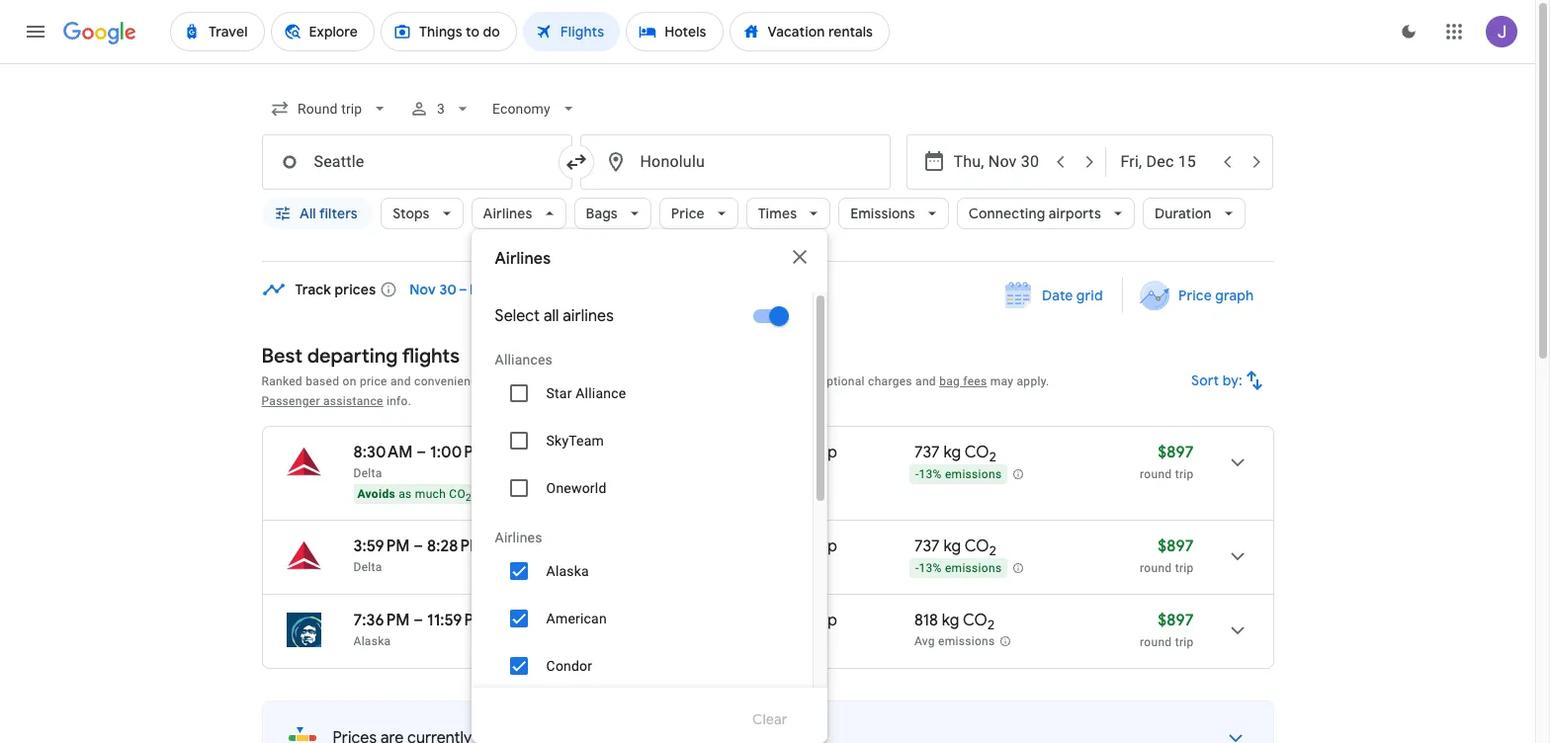 Task type: locate. For each thing, give the bounding box(es) containing it.
Return text field
[[1121, 135, 1211, 189]]

3 nonstop flight. element from the top
[[776, 611, 837, 634]]

2 vertical spatial nonstop
[[776, 611, 837, 631]]

2 - from the top
[[915, 562, 919, 576]]

airports
[[1049, 205, 1101, 222]]

2 $897 from the top
[[1158, 537, 1194, 557]]

0 vertical spatial –
[[417, 443, 426, 463]]

2 737 from the top
[[914, 537, 940, 557]]

1 trip from the top
[[1175, 468, 1194, 481]]

0 vertical spatial -13% emissions
[[915, 468, 1002, 482]]

$897 left flight details. leaves seattle-tacoma international airport at 3:59 pm on thursday, november 30 and arrives at daniel k. inouye international airport at 8:28 pm on thursday, november 30. image
[[1158, 537, 1194, 557]]

1 vertical spatial 897 us dollars text field
[[1158, 537, 1194, 557]]

co right much
[[449, 487, 466, 501]]

3 $897 round trip from the top
[[1140, 611, 1194, 649]]

0 vertical spatial delta
[[353, 467, 382, 480]]

0 vertical spatial kg
[[944, 443, 961, 463]]

1 round from the top
[[1140, 468, 1172, 481]]

price
[[360, 375, 387, 389]]

2 vertical spatial kg
[[942, 611, 959, 631]]

alaska inside search box
[[546, 563, 589, 579]]

kg up avg emissions
[[942, 611, 959, 631]]

round left flight details. leaves seattle-tacoma international airport at 7:36 pm on thursday, november 30 and arrives at daniel k. inouye international airport at 11:59 pm on thursday, november 30. icon on the bottom right of page
[[1140, 636, 1172, 649]]

0 vertical spatial 897 us dollars text field
[[1158, 443, 1194, 463]]

$897 round trip for 11:59 pm
[[1140, 611, 1194, 649]]

$897 round trip left flight details. leaves seattle-tacoma international airport at 8:30 am on thursday, november 30 and arrives at daniel k. inouye international airport at 1:00 pm on thursday, november 30. image
[[1140, 443, 1194, 481]]

0 horizontal spatial 3
[[437, 101, 445, 117]]

avg emissions
[[914, 635, 995, 649]]

3 round from the top
[[1140, 636, 1172, 649]]

1 - from the top
[[915, 468, 919, 482]]

1 -13% emissions from the top
[[915, 468, 1002, 482]]

-13% emissions
[[915, 468, 1002, 482], [915, 562, 1002, 576]]

select all airlines
[[495, 306, 614, 326]]

leaves seattle-tacoma international airport at 8:30 am on thursday, november 30 and arrives at daniel k. inouye international airport at 1:00 pm on thursday, november 30. element
[[353, 443, 487, 463]]

co
[[965, 443, 989, 463], [449, 487, 466, 501], [965, 537, 989, 557], [963, 611, 987, 631]]

find the best price region
[[261, 278, 1274, 329]]

0 vertical spatial alaska
[[546, 563, 589, 579]]

nov
[[410, 281, 436, 299]]

0 vertical spatial emissions
[[945, 468, 1002, 482]]

a
[[613, 487, 620, 501]]

3 $897 from the top
[[1158, 611, 1194, 631]]

taxes
[[648, 375, 678, 389]]

1 vertical spatial -
[[915, 562, 919, 576]]

delta inside the 3:59 pm – 8:28 pm delta
[[353, 561, 382, 574]]

as left much
[[399, 487, 412, 501]]

2 up avg emissions
[[987, 617, 994, 634]]

bag
[[939, 375, 960, 389]]

2 737 kg co 2 from the top
[[914, 537, 996, 560]]

2 vertical spatial emissions
[[938, 635, 995, 649]]

co for 1:00 pm
[[965, 443, 989, 463]]

-
[[915, 468, 919, 482], [915, 562, 919, 576]]

include
[[555, 375, 596, 389]]

1 $897 from the top
[[1158, 443, 1194, 463]]

0 vertical spatial nonstop flight. element
[[776, 443, 837, 466]]

1 737 kg co 2 from the top
[[914, 443, 996, 466]]

alliance
[[576, 386, 626, 401]]

1 vertical spatial alaska
[[353, 635, 391, 649]]

trip for 1:00 pm
[[1175, 468, 1194, 481]]

fees right bag
[[963, 375, 987, 389]]

nonstop flight. element for 8:28 pm
[[776, 537, 837, 560]]

1 vertical spatial 737 kg co 2
[[914, 537, 996, 560]]

0 vertical spatial price
[[671, 205, 705, 222]]

$897 for 8:28 pm
[[1158, 537, 1194, 557]]

897 US dollars text field
[[1158, 443, 1194, 463], [1158, 537, 1194, 557], [1158, 611, 1194, 631]]

trip left flight details. leaves seattle-tacoma international airport at 3:59 pm on thursday, november 30 and arrives at daniel k. inouye international airport at 8:28 pm on thursday, november 30. image
[[1175, 562, 1194, 575]]

co for 11:59 pm
[[963, 611, 987, 631]]

prices include required taxes + fees for 3 passengers. optional charges and bag fees may apply. passenger assistance
[[261, 375, 1049, 408]]

1 vertical spatial –
[[414, 537, 423, 557]]

– inside 7:36 pm – 11:59 pm alaska
[[414, 611, 423, 631]]

1 $897 round trip from the top
[[1140, 443, 1194, 481]]

all filters button
[[261, 190, 373, 237]]

times button
[[746, 190, 831, 237]]

kg for 8:28 pm
[[944, 537, 961, 557]]

1 897 us dollars text field from the top
[[1158, 443, 1194, 463]]

condor only image
[[710, 643, 788, 690]]

flight details. leaves seattle-tacoma international airport at 3:59 pm on thursday, november 30 and arrives at daniel k. inouye international airport at 8:28 pm on thursday, november 30. image
[[1213, 533, 1261, 580]]

1 vertical spatial nonstop
[[776, 537, 837, 557]]

co down bag fees button
[[965, 443, 989, 463]]

fees right +
[[691, 375, 715, 389]]

1 horizontal spatial alaska
[[546, 563, 589, 579]]

1 vertical spatial emissions
[[945, 562, 1002, 576]]

2 nonstop from the top
[[776, 537, 837, 557]]

emissions for 1:00 pm
[[945, 468, 1002, 482]]

co up 818 kg co 2
[[965, 537, 989, 557]]

737 kg co 2
[[914, 443, 996, 466], [914, 537, 996, 560]]

price right bags popup button
[[671, 205, 705, 222]]

0 vertical spatial $897
[[1158, 443, 1194, 463]]

7:36 pm
[[353, 611, 410, 631]]

price inside popup button
[[671, 205, 705, 222]]

emissions up 818 kg co 2
[[945, 562, 1002, 576]]

1 horizontal spatial 3
[[737, 375, 744, 389]]

best departing flights
[[261, 344, 460, 369]]

connecting airports
[[968, 205, 1101, 222]]

0 vertical spatial -
[[915, 468, 919, 482]]

round for 1:00 pm
[[1140, 468, 1172, 481]]

sort
[[1191, 372, 1219, 389]]

1 fees from the left
[[691, 375, 715, 389]]

1 horizontal spatial as
[[475, 487, 488, 501]]

737 kg co 2 up 818 kg co 2
[[914, 537, 996, 560]]

0 vertical spatial 3
[[437, 101, 445, 117]]

nonstop flight. element for 11:59 pm
[[776, 611, 837, 634]]

0 vertical spatial 737
[[914, 443, 940, 463]]

1 vertical spatial nonstop flight. element
[[776, 537, 837, 560]]

price left graph on the top
[[1179, 287, 1212, 304]]

897 us dollars text field left flight details. leaves seattle-tacoma international airport at 3:59 pm on thursday, november 30 and arrives at daniel k. inouye international airport at 8:28 pm on thursday, november 30. image
[[1158, 537, 1194, 557]]

– for 3:59 pm
[[414, 537, 423, 557]]

None text field
[[261, 134, 572, 190]]

737 kg co 2 down bag
[[914, 443, 996, 466]]

date
[[1042, 287, 1073, 304]]

–
[[417, 443, 426, 463], [414, 537, 423, 557], [414, 611, 423, 631]]

1 vertical spatial 737
[[914, 537, 940, 557]]

- for 1:00 pm
[[915, 468, 919, 482]]

1 horizontal spatial price
[[1179, 287, 1212, 304]]

may
[[990, 375, 1014, 389]]

$897 left flight details. leaves seattle-tacoma international airport at 7:36 pm on thursday, november 30 and arrives at daniel k. inouye international airport at 11:59 pm on thursday, november 30. icon on the bottom right of page
[[1158, 611, 1194, 631]]

price inside button
[[1179, 287, 1212, 304]]

0 horizontal spatial and
[[390, 375, 411, 389]]

– for 7:36 pm
[[414, 611, 423, 631]]

897 us dollars text field for 1:00 pm
[[1158, 443, 1194, 463]]

2 trip from the top
[[1175, 562, 1194, 575]]

delta down 3:59 pm text box on the bottom left
[[353, 561, 382, 574]]

$897 round trip left flight details. leaves seattle-tacoma international airport at 7:36 pm on thursday, november 30 and arrives at daniel k. inouye international airport at 11:59 pm on thursday, november 30. icon on the bottom right of page
[[1140, 611, 1194, 649]]

co for 8:28 pm
[[965, 537, 989, 557]]

2 vertical spatial nonstop flight. element
[[776, 611, 837, 634]]

2 inside 818 kg co 2
[[987, 617, 994, 634]]

2 nonstop flight. element from the top
[[776, 537, 837, 560]]

kg down bag
[[944, 443, 961, 463]]

2 delta from the top
[[353, 561, 382, 574]]

leaves seattle-tacoma international airport at 7:36 pm on thursday, november 30 and arrives at daniel k. inouye international airport at 11:59 pm on thursday, november 30. element
[[353, 611, 488, 631]]

1 horizontal spatial fees
[[963, 375, 987, 389]]

3
[[437, 101, 445, 117], [737, 375, 744, 389]]

2 vertical spatial –
[[414, 611, 423, 631]]

Departure time: 7:36 PM. text field
[[353, 611, 410, 631]]

2
[[989, 449, 996, 466], [466, 493, 471, 504], [989, 543, 996, 560], [987, 617, 994, 634]]

fees
[[691, 375, 715, 389], [963, 375, 987, 389]]

convenience
[[414, 375, 484, 389]]

– for 8:30 am
[[417, 443, 426, 463]]

2 vertical spatial round
[[1140, 636, 1172, 649]]

and inside prices include required taxes + fees for 3 passengers. optional charges and bag fees may apply. passenger assistance
[[915, 375, 936, 389]]

swap origin and destination. image
[[564, 150, 588, 174]]

1 vertical spatial -13% emissions
[[915, 562, 1002, 576]]

absorb
[[558, 487, 596, 501]]

alaska down "7:36 pm" text field
[[353, 635, 391, 649]]

2 vertical spatial $897
[[1158, 611, 1194, 631]]

nonstop
[[776, 443, 837, 463], [776, 537, 837, 557], [776, 611, 837, 631]]

897 us dollars text field for 8:28 pm
[[1158, 537, 1194, 557]]

2 vertical spatial $897 round trip
[[1140, 611, 1194, 649]]

as left 6,453
[[475, 487, 488, 501]]

prices
[[517, 375, 552, 389]]

$897 round trip left flight details. leaves seattle-tacoma international airport at 3:59 pm on thursday, november 30 and arrives at daniel k. inouye international airport at 8:28 pm on thursday, november 30. image
[[1140, 537, 1194, 575]]

0 vertical spatial 737 kg co 2
[[914, 443, 996, 466]]

0 vertical spatial round
[[1140, 468, 1172, 481]]

round for 11:59 pm
[[1140, 636, 1172, 649]]

737 down bag
[[914, 443, 940, 463]]

date grid
[[1042, 287, 1103, 304]]

1 13% from the top
[[919, 468, 942, 482]]

2 vertical spatial 897 us dollars text field
[[1158, 611, 1194, 631]]

0 horizontal spatial as
[[399, 487, 412, 501]]

1 horizontal spatial and
[[915, 375, 936, 389]]

0 vertical spatial airlines
[[483, 205, 532, 222]]

as
[[399, 487, 412, 501], [475, 487, 488, 501]]

price
[[671, 205, 705, 222], [1179, 287, 1212, 304]]

round left flight details. leaves seattle-tacoma international airport at 8:30 am on thursday, november 30 and arrives at daniel k. inouye international airport at 1:00 pm on thursday, november 30. image
[[1140, 468, 1172, 481]]

0 horizontal spatial fees
[[691, 375, 715, 389]]

delta
[[353, 467, 382, 480], [353, 561, 382, 574]]

2 897 us dollars text field from the top
[[1158, 537, 1194, 557]]

trip for 11:59 pm
[[1175, 636, 1194, 649]]

0 vertical spatial 13%
[[919, 468, 942, 482]]

1 vertical spatial 3
[[737, 375, 744, 389]]

1 vertical spatial 13%
[[919, 562, 942, 576]]

0 vertical spatial $897 round trip
[[1140, 443, 1194, 481]]

1 vertical spatial $897 round trip
[[1140, 537, 1194, 575]]

737 up "818"
[[914, 537, 940, 557]]

more details image
[[1211, 715, 1259, 743]]

and
[[390, 375, 411, 389], [915, 375, 936, 389]]

737 for 1:00 pm
[[914, 443, 940, 463]]

13% up "818"
[[919, 562, 942, 576]]

1 nonstop flight. element from the top
[[776, 443, 837, 466]]

assistance
[[323, 394, 383, 408]]

2 as from the left
[[475, 487, 488, 501]]

required
[[599, 375, 644, 389]]

None field
[[261, 91, 397, 127], [484, 91, 586, 127], [261, 91, 397, 127], [484, 91, 586, 127]]

oneworld
[[546, 480, 606, 496]]

- for 8:28 pm
[[915, 562, 919, 576]]

delta for 3:59 pm
[[353, 561, 382, 574]]

2 and from the left
[[915, 375, 936, 389]]

0 horizontal spatial price
[[671, 205, 705, 222]]

emissions down 818 kg co 2
[[938, 635, 995, 649]]

Arrival time: 11:59 PM. text field
[[427, 611, 488, 631]]

emissions button
[[838, 190, 949, 237]]

1 737 from the top
[[914, 443, 940, 463]]

1 vertical spatial trip
[[1175, 562, 1194, 575]]

897 us dollars text field for 11:59 pm
[[1158, 611, 1194, 631]]

– left arrival time: 1:00 pm. text field
[[417, 443, 426, 463]]

2 down may
[[989, 449, 996, 466]]

11:59 pm
[[427, 611, 488, 631]]

trip left flight details. leaves seattle-tacoma international airport at 8:30 am on thursday, november 30 and arrives at daniel k. inouye international airport at 1:00 pm on thursday, november 30. image
[[1175, 468, 1194, 481]]

co inside 818 kg co 2
[[963, 611, 987, 631]]

-13% emissions down bag fees button
[[915, 468, 1002, 482]]

2 for 1:00 pm
[[989, 449, 996, 466]]

co up avg emissions
[[963, 611, 987, 631]]

grid
[[1076, 287, 1103, 304]]

price graph
[[1179, 287, 1254, 304]]

1 nonstop from the top
[[776, 443, 837, 463]]

None search field
[[261, 85, 1274, 743]]

2 vertical spatial trip
[[1175, 636, 1194, 649]]

$897 left flight details. leaves seattle-tacoma international airport at 8:30 am on thursday, november 30 and arrives at daniel k. inouye international airport at 1:00 pm on thursday, november 30. image
[[1158, 443, 1194, 463]]

round for 8:28 pm
[[1140, 562, 1172, 575]]

trip left flight details. leaves seattle-tacoma international airport at 7:36 pm on thursday, november 30 and arrives at daniel k. inouye international airport at 11:59 pm on thursday, november 30. icon on the bottom right of page
[[1175, 636, 1194, 649]]

best departing flights main content
[[261, 278, 1274, 743]]

3 897 us dollars text field from the top
[[1158, 611, 1194, 631]]

– inside the 3:59 pm – 8:28 pm delta
[[414, 537, 423, 557]]

2 inside avoids as much co 2 as 6,453 trees absorb in a day
[[466, 493, 471, 504]]

learn more about tracked prices image
[[380, 281, 398, 299]]

1 vertical spatial delta
[[353, 561, 382, 574]]

departing
[[307, 344, 398, 369]]

price for price
[[671, 205, 705, 222]]

price for price graph
[[1179, 287, 1212, 304]]

2 right much
[[466, 493, 471, 504]]

3 trip from the top
[[1175, 636, 1194, 649]]

13% for 8:28 pm
[[919, 562, 942, 576]]

None text field
[[580, 134, 890, 190]]

delta inside 8:30 am – 1:00 pm delta
[[353, 467, 382, 480]]

and right price
[[390, 375, 411, 389]]

897 us dollars text field left flight details. leaves seattle-tacoma international airport at 7:36 pm on thursday, november 30 and arrives at daniel k. inouye international airport at 11:59 pm on thursday, november 30. icon on the bottom right of page
[[1158, 611, 1194, 631]]

2 round from the top
[[1140, 562, 1172, 575]]

in
[[600, 487, 610, 501]]

1 and from the left
[[390, 375, 411, 389]]

emissions down bag fees button
[[945, 468, 1002, 482]]

alliances
[[495, 352, 553, 368]]

3 nonstop from the top
[[776, 611, 837, 631]]

1 vertical spatial price
[[1179, 287, 1212, 304]]

1 delta from the top
[[353, 467, 382, 480]]

0 horizontal spatial alaska
[[353, 635, 391, 649]]

track prices
[[295, 281, 376, 299]]

kg for 11:59 pm
[[942, 611, 959, 631]]

0 vertical spatial nonstop
[[776, 443, 837, 463]]

737
[[914, 443, 940, 463], [914, 537, 940, 557]]

+
[[681, 375, 688, 389]]

– inside 8:30 am – 1:00 pm delta
[[417, 443, 426, 463]]

main menu image
[[24, 20, 47, 43]]

897 us dollars text field left flight details. leaves seattle-tacoma international airport at 8:30 am on thursday, november 30 and arrives at daniel k. inouye international airport at 1:00 pm on thursday, november 30. image
[[1158, 443, 1194, 463]]

6,453
[[491, 487, 523, 501]]

kg up 818 kg co 2
[[944, 537, 961, 557]]

round left flight details. leaves seattle-tacoma international airport at 3:59 pm on thursday, november 30 and arrives at daniel k. inouye international airport at 8:28 pm on thursday, november 30. image
[[1140, 562, 1172, 575]]

emissions
[[850, 205, 915, 222]]

– right 7:36 pm
[[414, 611, 423, 631]]

– right 3:59 pm
[[414, 537, 423, 557]]

-13% emissions up 818 kg co 2
[[915, 562, 1002, 576]]

13% down bag
[[919, 468, 942, 482]]

2 up 818 kg co 2
[[989, 543, 996, 560]]

1 vertical spatial $897
[[1158, 537, 1194, 557]]

0 vertical spatial trip
[[1175, 468, 1194, 481]]

2 13% from the top
[[919, 562, 942, 576]]

nonstop for 1:00 pm
[[776, 443, 837, 463]]

2 $897 round trip from the top
[[1140, 537, 1194, 575]]

by:
[[1222, 372, 1242, 389]]

flight details. leaves seattle-tacoma international airport at 8:30 am on thursday, november 30 and arrives at daniel k. inouye international airport at 1:00 pm on thursday, november 30. image
[[1213, 439, 1261, 486]]

track
[[295, 281, 331, 299]]

1 vertical spatial round
[[1140, 562, 1172, 575]]

2 -13% emissions from the top
[[915, 562, 1002, 576]]

and left bag
[[915, 375, 936, 389]]

avoids
[[357, 487, 395, 501]]

kg inside 818 kg co 2
[[942, 611, 959, 631]]

13%
[[919, 468, 942, 482], [919, 562, 942, 576]]

delta up 'avoids'
[[353, 467, 382, 480]]

1 vertical spatial kg
[[944, 537, 961, 557]]

nonstop flight. element
[[776, 443, 837, 466], [776, 537, 837, 560], [776, 611, 837, 634]]

8:30 am – 1:00 pm delta
[[353, 443, 487, 480]]

737 kg co 2 for 8:28 pm
[[914, 537, 996, 560]]

alaska up american
[[546, 563, 589, 579]]



Task type: vqa. For each thing, say whether or not it's contained in the screenshot.
7:36 PM
yes



Task type: describe. For each thing, give the bounding box(es) containing it.
818
[[914, 611, 938, 631]]

$897 for 11:59 pm
[[1158, 611, 1194, 631]]

times
[[758, 205, 797, 222]]

price button
[[659, 190, 738, 237]]

2 for 8:28 pm
[[989, 543, 996, 560]]

bags
[[586, 205, 618, 222]]

on
[[343, 375, 356, 389]]

passenger assistance button
[[261, 394, 383, 408]]

nonstop for 11:59 pm
[[776, 611, 837, 631]]

ranked
[[261, 375, 302, 389]]

star alliance
[[546, 386, 626, 401]]

delta for 8:30 am
[[353, 467, 382, 480]]

$897 round trip for 1:00 pm
[[1140, 443, 1194, 481]]

bag fees button
[[939, 375, 987, 389]]

1 vertical spatial airlines
[[495, 249, 551, 269]]

skyteam
[[546, 433, 604, 449]]

-13% emissions for 8:28 pm
[[915, 562, 1002, 576]]

co inside avoids as much co 2 as 6,453 trees absorb in a day
[[449, 487, 466, 501]]

passengers.
[[747, 375, 815, 389]]

Departure text field
[[953, 135, 1044, 189]]

stops button
[[381, 190, 463, 237]]

15
[[499, 281, 514, 299]]

date grid button
[[990, 278, 1118, 313]]

airlines
[[563, 306, 614, 326]]

all
[[544, 306, 559, 326]]

bags button
[[574, 190, 651, 237]]

8:30 am
[[353, 443, 413, 463]]

trees
[[526, 487, 555, 501]]

charges
[[868, 375, 912, 389]]

3 inside prices include required taxes + fees for 3 passengers. optional charges and bag fees may apply. passenger assistance
[[737, 375, 744, 389]]

emissions for 8:28 pm
[[945, 562, 1002, 576]]

nonstop for 8:28 pm
[[776, 537, 837, 557]]

airlines inside popup button
[[483, 205, 532, 222]]

sort by: button
[[1183, 357, 1274, 404]]

best
[[261, 344, 303, 369]]

all
[[299, 205, 316, 222]]

stops
[[393, 205, 430, 222]]

change appearance image
[[1385, 8, 1432, 55]]

818 kg co 2
[[914, 611, 994, 634]]

ranked based on price and convenience
[[261, 375, 484, 389]]

3 button
[[401, 85, 480, 132]]

3 inside popup button
[[437, 101, 445, 117]]

kg for 1:00 pm
[[944, 443, 961, 463]]

based
[[306, 375, 339, 389]]

$897 for 1:00 pm
[[1158, 443, 1194, 463]]

3:59 pm – 8:28 pm delta
[[353, 537, 484, 574]]

prices
[[335, 281, 376, 299]]

-13% emissions for 1:00 pm
[[915, 468, 1002, 482]]

price graph button
[[1127, 278, 1270, 313]]

close dialog image
[[787, 245, 811, 269]]

all filters
[[299, 205, 357, 222]]

737 kg co 2 for 1:00 pm
[[914, 443, 996, 466]]

flight details. leaves seattle-tacoma international airport at 7:36 pm on thursday, november 30 and arrives at daniel k. inouye international airport at 11:59 pm on thursday, november 30. image
[[1213, 607, 1261, 654]]

30 – dec
[[439, 281, 496, 299]]

Departure time: 8:30 AM. text field
[[353, 443, 413, 463]]

for
[[718, 375, 734, 389]]

trip for 8:28 pm
[[1175, 562, 1194, 575]]

condor
[[546, 658, 592, 674]]

filters
[[319, 205, 357, 222]]

Departure time: 3:59 PM. text field
[[353, 537, 410, 557]]

alaska inside 7:36 pm – 11:59 pm alaska
[[353, 635, 391, 649]]

Arrival time: 1:00 PM. text field
[[430, 443, 487, 463]]

nonstop flight. element for 1:00 pm
[[776, 443, 837, 466]]

airlines button
[[471, 190, 566, 237]]

2 fees from the left
[[963, 375, 987, 389]]

apply.
[[1017, 375, 1049, 389]]

none search field containing airlines
[[261, 85, 1274, 743]]

loading results progress bar
[[0, 63, 1535, 67]]

2 for 11:59 pm
[[987, 617, 994, 634]]

1:00 pm
[[430, 443, 487, 463]]

avoids as much co 2 as 6,453 trees absorb in a day
[[357, 487, 643, 504]]

13% for 1:00 pm
[[919, 468, 942, 482]]

flights
[[402, 344, 460, 369]]

Arrival time: 8:28 PM. text field
[[427, 537, 484, 557]]

select
[[495, 306, 540, 326]]

connecting
[[968, 205, 1045, 222]]

star
[[546, 386, 572, 401]]

duration button
[[1143, 190, 1245, 237]]

much
[[415, 487, 446, 501]]

3:59 pm
[[353, 537, 410, 557]]

737 for 8:28 pm
[[914, 537, 940, 557]]

sort by:
[[1191, 372, 1242, 389]]

8:28 pm
[[427, 537, 484, 557]]

american
[[546, 611, 607, 627]]

optional
[[818, 375, 865, 389]]

duration
[[1155, 205, 1212, 222]]

graph
[[1216, 287, 1254, 304]]

leaves seattle-tacoma international airport at 3:59 pm on thursday, november 30 and arrives at daniel k. inouye international airport at 8:28 pm on thursday, november 30. element
[[353, 537, 484, 557]]

passenger
[[261, 394, 320, 408]]

1 as from the left
[[399, 487, 412, 501]]

avg
[[914, 635, 935, 649]]

2 vertical spatial airlines
[[495, 530, 542, 546]]

7:36 pm – 11:59 pm alaska
[[353, 611, 488, 649]]

$897 round trip for 8:28 pm
[[1140, 537, 1194, 575]]

nov 30 – dec 15
[[410, 281, 514, 299]]

connecting airports button
[[957, 190, 1135, 237]]

day
[[623, 487, 643, 501]]



